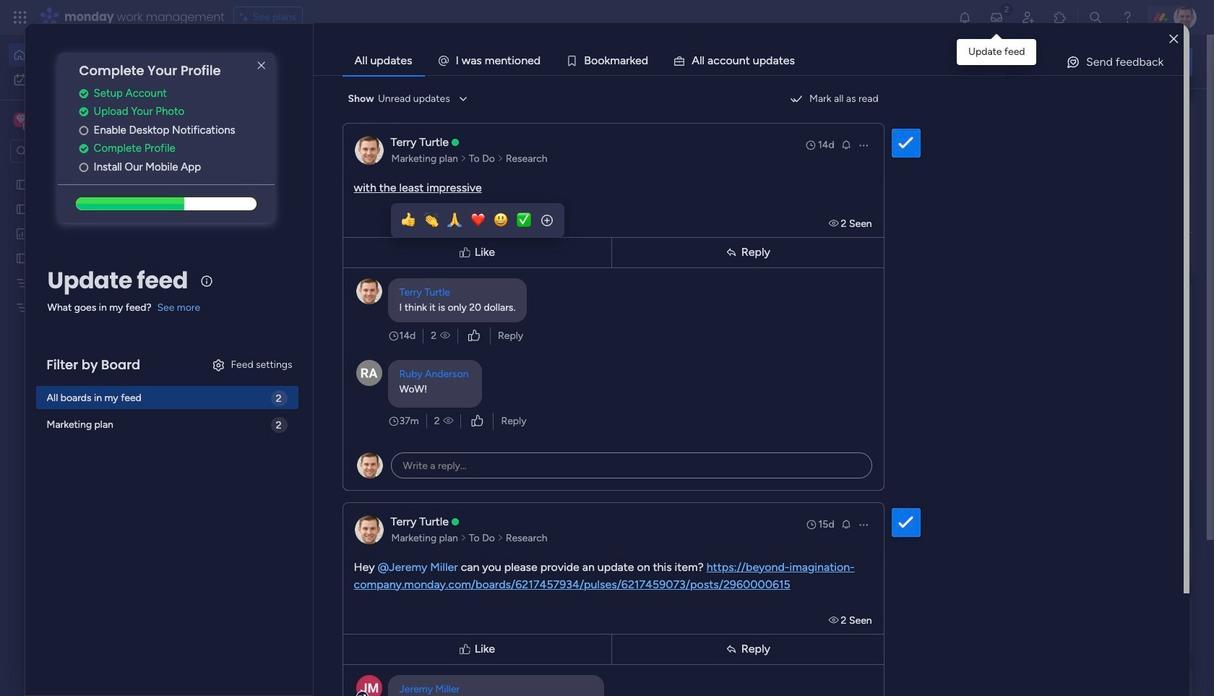 Task type: vqa. For each thing, say whether or not it's contained in the screenshot.
the v2 user feedback icon
yes



Task type: describe. For each thing, give the bounding box(es) containing it.
templates image image
[[989, 291, 1180, 391]]

contact sales element
[[976, 666, 1193, 696]]

help image
[[1121, 10, 1135, 25]]

0 vertical spatial option
[[9, 43, 176, 67]]

close recently visited image
[[223, 118, 241, 135]]

select product image
[[13, 10, 27, 25]]

terry turtle image
[[1174, 6, 1197, 29]]

2 element
[[369, 544, 387, 562]]

dapulse x slim image
[[1171, 105, 1189, 122]]

dapulse x slim image
[[253, 57, 270, 74]]

0 horizontal spatial slider arrow image
[[460, 531, 467, 545]]

workspace image
[[16, 112, 26, 128]]

public board image
[[15, 202, 29, 215]]

remove from favorites image
[[429, 441, 443, 456]]

help center element
[[976, 596, 1193, 654]]

reminder image
[[841, 138, 852, 150]]

1 add to favorites image from the left
[[429, 264, 443, 279]]

see plans image
[[240, 9, 253, 25]]

close image
[[1170, 34, 1179, 44]]

workspace selection element
[[14, 111, 121, 130]]

search everything image
[[1089, 10, 1103, 25]]

public dashboard image
[[15, 226, 29, 240]]



Task type: locate. For each thing, give the bounding box(es) containing it.
list box
[[0, 169, 184, 514]]

1 vertical spatial slider arrow image
[[460, 531, 467, 545]]

slider arrow image
[[497, 151, 504, 166], [460, 531, 467, 545]]

0 horizontal spatial slider arrow image
[[460, 151, 467, 166]]

2 image
[[1001, 1, 1014, 17]]

1 vertical spatial option
[[9, 68, 176, 91]]

invite members image
[[1022, 10, 1036, 25]]

v2 user feedback image
[[988, 54, 999, 70]]

circle o image
[[79, 125, 89, 136]]

1 horizontal spatial add to favorites image
[[665, 264, 680, 279]]

public board image
[[15, 177, 29, 191], [15, 251, 29, 265], [478, 264, 494, 280], [714, 264, 730, 280]]

0 vertical spatial slider arrow image
[[497, 151, 504, 166]]

check circle image
[[79, 88, 89, 99], [79, 143, 89, 154]]

quick search results list box
[[223, 135, 941, 504]]

v2 like image
[[469, 328, 480, 344]]

give feedback image
[[1066, 55, 1081, 69]]

check circle image up check circle icon at the left top of page
[[79, 88, 89, 99]]

workspace image
[[14, 112, 28, 128]]

2 check circle image from the top
[[79, 143, 89, 154]]

0 vertical spatial slider arrow image
[[460, 151, 467, 166]]

check circle image
[[79, 106, 89, 117]]

v2 like image
[[472, 413, 483, 429]]

2 add to favorites image from the left
[[665, 264, 680, 279]]

monday marketplace image
[[1053, 10, 1068, 25]]

getting started element
[[976, 527, 1193, 585]]

check circle image down circle o image
[[79, 143, 89, 154]]

1 check circle image from the top
[[79, 88, 89, 99]]

Search in workspace field
[[30, 143, 121, 159]]

options image
[[858, 139, 869, 151]]

1 horizontal spatial slider arrow image
[[497, 151, 504, 166]]

slider arrow image
[[460, 151, 467, 166], [497, 531, 504, 545]]

update feed image
[[990, 10, 1004, 25]]

0 vertical spatial check circle image
[[79, 88, 89, 99]]

2 vertical spatial option
[[0, 171, 184, 174]]

circle o image
[[79, 162, 89, 173]]

add to favorites image
[[429, 264, 443, 279], [665, 264, 680, 279]]

1 vertical spatial slider arrow image
[[497, 531, 504, 545]]

v2 seen image
[[829, 217, 841, 230], [440, 329, 450, 343], [444, 414, 454, 428], [829, 614, 841, 626]]

tab
[[342, 46, 425, 75]]

v2 bolt switch image
[[1100, 54, 1109, 70]]

option
[[9, 43, 176, 67], [9, 68, 176, 91], [0, 171, 184, 174]]

1 vertical spatial check circle image
[[79, 143, 89, 154]]

tab list
[[342, 46, 1185, 75]]

notifications image
[[958, 10, 972, 25]]

0 horizontal spatial add to favorites image
[[429, 264, 443, 279]]

1 horizontal spatial slider arrow image
[[497, 531, 504, 545]]



